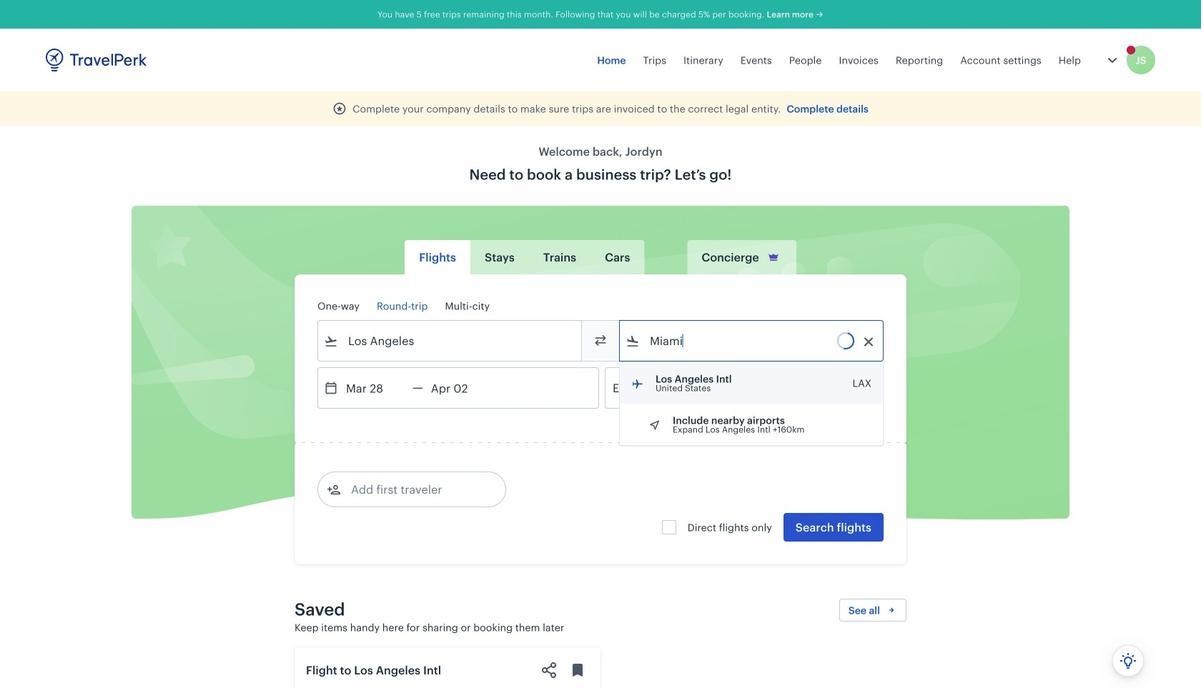 Task type: vqa. For each thing, say whether or not it's contained in the screenshot.
Move backward to switch to the previous month. icon
no



Task type: locate. For each thing, give the bounding box(es) containing it.
From search field
[[338, 330, 563, 353]]

Depart text field
[[338, 368, 413, 408]]



Task type: describe. For each thing, give the bounding box(es) containing it.
To search field
[[640, 330, 865, 353]]

Return text field
[[423, 368, 498, 408]]

Add first traveler search field
[[341, 479, 490, 501]]



